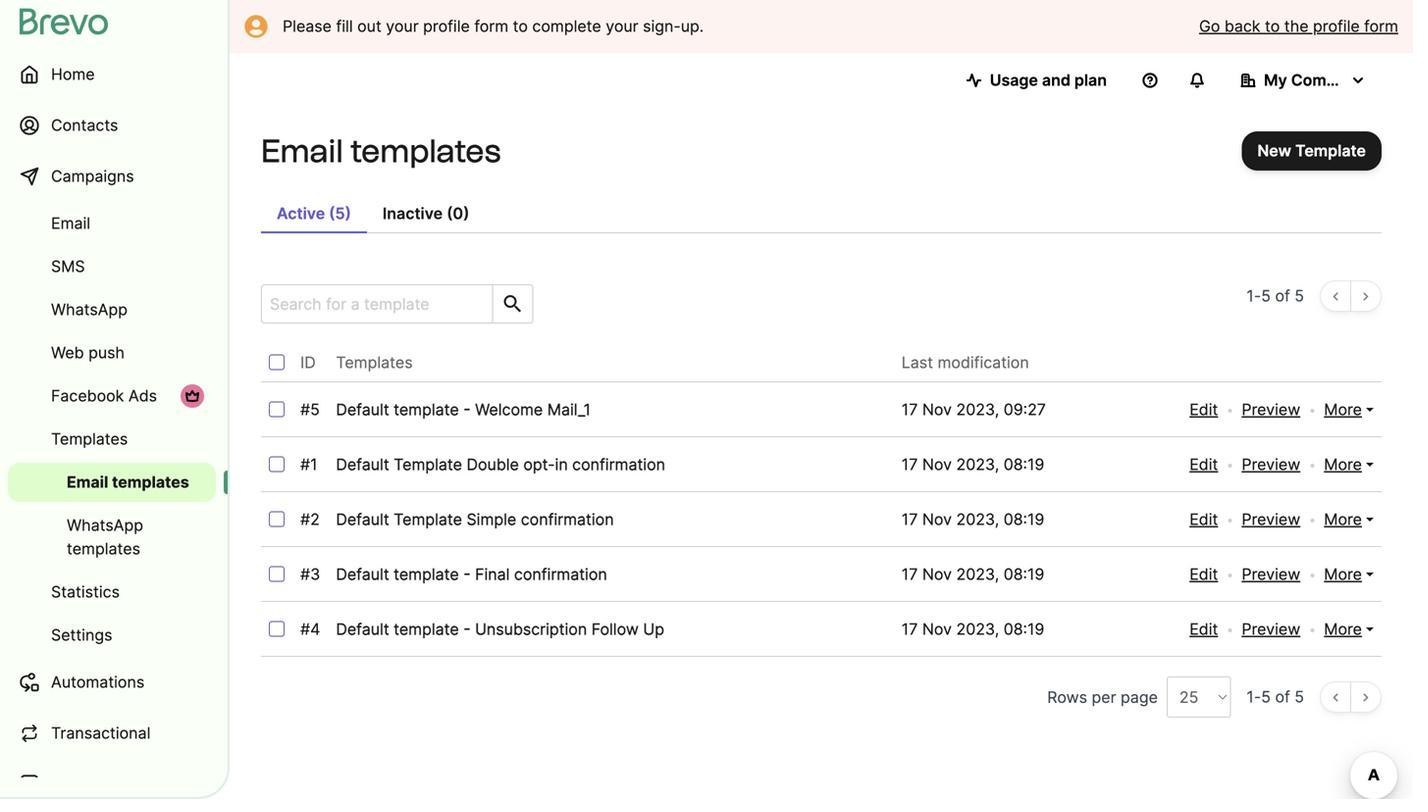 Task type: locate. For each thing, give the bounding box(es) containing it.
0 vertical spatial 1 - 5 of 5
[[1247, 287, 1304, 306]]

1 vertical spatial 1 - 5 of 5
[[1247, 688, 1304, 707]]

0 vertical spatial of
[[1275, 287, 1290, 306]]

2 nov from the top
[[922, 455, 952, 474]]

nov for in
[[922, 455, 952, 474]]

1 08:19 from the top
[[1004, 455, 1044, 474]]

profile right the the
[[1313, 17, 1360, 36]]

to left complete
[[513, 17, 528, 36]]

4 preview from the top
[[1242, 565, 1300, 584]]

your left sign-
[[606, 17, 638, 36]]

new template button
[[1242, 131, 1382, 171]]

2 2023, from the top
[[956, 455, 999, 474]]

0 vertical spatial email templates
[[261, 132, 501, 170]]

1 horizontal spatial (
[[447, 204, 453, 223]]

1 edit link from the top
[[1190, 398, 1218, 422]]

edit link for in
[[1190, 453, 1218, 477]]

1 template from the top
[[394, 400, 459, 420]]

more
[[1324, 400, 1362, 420], [1324, 455, 1362, 474], [1324, 510, 1362, 529], [1324, 565, 1362, 584], [1324, 620, 1362, 639]]

1 profile from the left
[[423, 17, 470, 36]]

# down id
[[300, 400, 310, 420]]

templates for whatsapp templates link
[[67, 540, 140, 559]]

# 1
[[300, 455, 317, 474]]

1 horizontal spatial to
[[1265, 17, 1280, 36]]

5 preview link from the top
[[1242, 618, 1300, 642]]

default template - welcome mail_1
[[336, 400, 591, 420]]

5 edit link from the top
[[1190, 618, 1218, 642]]

edit for follow
[[1190, 620, 1218, 639]]

4 nov from the top
[[922, 565, 952, 584]]

0 horizontal spatial profile
[[423, 17, 470, 36]]

template
[[394, 400, 459, 420], [394, 565, 459, 584], [394, 620, 459, 639]]

2 form from the left
[[1364, 17, 1398, 36]]

usage
[[990, 71, 1038, 90]]

edit
[[1190, 400, 1218, 420], [1190, 455, 1218, 474], [1190, 510, 1218, 529], [1190, 565, 1218, 584], [1190, 620, 1218, 639]]

2023,
[[956, 400, 999, 420], [956, 455, 999, 474], [956, 510, 999, 529], [956, 565, 999, 584], [956, 620, 999, 639]]

1 vertical spatial whatsapp
[[67, 516, 143, 535]]

statistics
[[51, 583, 120, 602]]

0 vertical spatial template
[[1295, 141, 1366, 160]]

1 preview link from the top
[[1242, 398, 1300, 422]]

1 horizontal spatial profile
[[1313, 17, 1360, 36]]

more button for in
[[1324, 453, 1374, 477]]

preview for mail_1
[[1242, 400, 1300, 420]]

# down # 2 at the left
[[300, 565, 310, 584]]

4 preview link from the top
[[1242, 563, 1300, 587]]

4
[[310, 620, 320, 639]]

follow
[[591, 620, 639, 639]]

your
[[386, 17, 419, 36], [606, 17, 638, 36]]

templates inside whatsapp templates
[[67, 540, 140, 559]]

2 default from the top
[[336, 455, 389, 474]]

1 your from the left
[[386, 17, 419, 36]]

2 edit from the top
[[1190, 455, 1218, 474]]

2 template from the top
[[394, 565, 459, 584]]

2 preview from the top
[[1242, 455, 1300, 474]]

0 horizontal spatial to
[[513, 17, 528, 36]]

1 2023, from the top
[[956, 400, 999, 420]]

1 edit from the top
[[1190, 400, 1218, 420]]

2 profile from the left
[[1313, 17, 1360, 36]]

17 nov 2023, 09:27
[[902, 400, 1046, 420]]

form left complete
[[474, 17, 508, 36]]

0 vertical spatial confirmation
[[572, 455, 665, 474]]

confirmation right in
[[572, 455, 665, 474]]

1 more from the top
[[1324, 400, 1362, 420]]

) for inactive ( 0 )
[[463, 204, 469, 223]]

4 # from the top
[[300, 565, 310, 584]]

1 vertical spatial template
[[394, 565, 459, 584]]

profile
[[423, 17, 470, 36], [1313, 17, 1360, 36]]

0 horizontal spatial templates
[[51, 430, 128, 449]]

templates up inactive ( 0 )
[[350, 132, 501, 170]]

08:19 for in
[[1004, 455, 1044, 474]]

# 4
[[300, 620, 320, 639]]

5 more button from the top
[[1324, 618, 1374, 642]]

web push link
[[8, 334, 216, 373]]

default
[[336, 400, 389, 420], [336, 455, 389, 474], [336, 510, 389, 529], [336, 565, 389, 584], [336, 620, 389, 639]]

2 17 from the top
[[902, 455, 918, 474]]

0 vertical spatial whatsapp
[[51, 300, 128, 319]]

unsubscription
[[475, 620, 587, 639]]

email up active
[[261, 132, 343, 170]]

email templates
[[261, 132, 501, 170], [67, 473, 189, 492]]

double
[[467, 455, 519, 474]]

17 for mail_1
[[902, 400, 918, 420]]

default for default template - unsubscription follow up
[[336, 620, 389, 639]]

edit link for mail_1
[[1190, 398, 1218, 422]]

preview
[[1242, 400, 1300, 420], [1242, 455, 1300, 474], [1242, 510, 1300, 529], [1242, 565, 1300, 584], [1242, 620, 1300, 639]]

1 of from the top
[[1275, 287, 1290, 306]]

whatsapp
[[51, 300, 128, 319], [67, 516, 143, 535]]

form right the the
[[1364, 17, 1398, 36]]

more button
[[1324, 398, 1374, 422], [1324, 453, 1374, 477], [1324, 508, 1374, 532], [1324, 563, 1374, 587], [1324, 618, 1374, 642]]

5 default from the top
[[336, 620, 389, 639]]

home
[[51, 65, 95, 84]]

go
[[1199, 17, 1220, 36]]

5 # from the top
[[300, 620, 310, 639]]

1 vertical spatial templates
[[112, 473, 189, 492]]

4 edit from the top
[[1190, 565, 1218, 584]]

preview for confirmation
[[1242, 565, 1300, 584]]

page
[[1121, 688, 1158, 707]]

17 nov 2023, 08:19
[[902, 455, 1044, 474], [902, 510, 1044, 529], [902, 565, 1044, 584], [902, 620, 1044, 639]]

to
[[513, 17, 528, 36], [1265, 17, 1280, 36]]

up.
[[681, 17, 704, 36]]

3 edit from the top
[[1190, 510, 1218, 529]]

templates up "statistics" 'link'
[[67, 540, 140, 559]]

confirmation
[[572, 455, 665, 474], [521, 510, 614, 529], [514, 565, 607, 584]]

)
[[345, 204, 351, 223], [463, 204, 469, 223]]

3 more from the top
[[1324, 510, 1362, 529]]

1 vertical spatial email templates
[[67, 473, 189, 492]]

2 ) from the left
[[463, 204, 469, 223]]

5 preview from the top
[[1242, 620, 1300, 639]]

template for welcome
[[394, 400, 459, 420]]

# for 5
[[300, 400, 310, 420]]

4 default from the top
[[336, 565, 389, 584]]

default right the # 1
[[336, 455, 389, 474]]

5 17 from the top
[[902, 620, 918, 639]]

1 ) from the left
[[345, 204, 351, 223]]

profile right out
[[423, 17, 470, 36]]

1 ( from the left
[[329, 204, 335, 223]]

inactive ( 0 )
[[383, 204, 469, 223]]

email
[[261, 132, 343, 170], [51, 214, 90, 233], [67, 473, 108, 492]]

4 more button from the top
[[1324, 563, 1374, 587]]

template right new
[[1295, 141, 1366, 160]]

3 08:19 from the top
[[1004, 565, 1044, 584]]

5 2023, from the top
[[956, 620, 999, 639]]

default right 4
[[336, 620, 389, 639]]

email up sms
[[51, 214, 90, 233]]

default template - final confirmation
[[336, 565, 607, 584]]

4 17 from the top
[[902, 565, 918, 584]]

preview link for follow
[[1242, 618, 1300, 642]]

3 2023, from the top
[[956, 510, 999, 529]]

3 17 nov 2023, 08:19 from the top
[[902, 565, 1044, 584]]

edit for confirmation
[[1190, 565, 1218, 584]]

nov
[[922, 400, 952, 420], [922, 455, 952, 474], [922, 510, 952, 529], [922, 565, 952, 584], [922, 620, 952, 639]]

2 more from the top
[[1324, 455, 1362, 474]]

your right out
[[386, 17, 419, 36]]

# for 1
[[300, 455, 310, 474]]

(
[[329, 204, 335, 223], [447, 204, 453, 223]]

3 default from the top
[[336, 510, 389, 529]]

of
[[1275, 287, 1290, 306], [1275, 688, 1290, 707]]

more for mail_1
[[1324, 400, 1362, 420]]

1 form from the left
[[474, 17, 508, 36]]

1 horizontal spatial )
[[463, 204, 469, 223]]

2023, for mail_1
[[956, 400, 999, 420]]

5 nov from the top
[[922, 620, 952, 639]]

template down default template - final confirmation link
[[394, 620, 459, 639]]

whatsapp for whatsapp
[[51, 300, 128, 319]]

0 vertical spatial template
[[394, 400, 459, 420]]

4 more from the top
[[1324, 565, 1362, 584]]

17 nov 2023, 08:19 for follow
[[902, 620, 1044, 639]]

template inside button
[[1295, 141, 1366, 160]]

2 vertical spatial templates
[[67, 540, 140, 559]]

template
[[1295, 141, 1366, 160], [394, 455, 462, 474], [394, 510, 462, 529]]

1 more button from the top
[[1324, 398, 1374, 422]]

0 horizontal spatial form
[[474, 17, 508, 36]]

template left welcome
[[394, 400, 459, 420]]

left___rvooi image
[[184, 389, 200, 404]]

profile inside 'link'
[[1313, 17, 1360, 36]]

3 preview from the top
[[1242, 510, 1300, 529]]

whatsapp up web push at the top of page
[[51, 300, 128, 319]]

preview link for in
[[1242, 453, 1300, 477]]

1 1 - 5 of 5 from the top
[[1247, 287, 1304, 306]]

1 vertical spatial of
[[1275, 688, 1290, 707]]

templates down templates link
[[112, 473, 189, 492]]

confirmation up unsubscription at bottom left
[[514, 565, 607, 584]]

default for default template simple confirmation
[[336, 510, 389, 529]]

3 17 from the top
[[902, 510, 918, 529]]

form inside 'link'
[[1364, 17, 1398, 36]]

whatsapp down email templates link
[[67, 516, 143, 535]]

1 17 from the top
[[902, 400, 918, 420]]

3 template from the top
[[394, 620, 459, 639]]

2 more button from the top
[[1324, 453, 1374, 477]]

( right active
[[329, 204, 335, 223]]

5 edit from the top
[[1190, 620, 1218, 639]]

2 to from the left
[[1265, 17, 1280, 36]]

0 horizontal spatial your
[[386, 17, 419, 36]]

email templates down templates link
[[67, 473, 189, 492]]

whatsapp for whatsapp templates
[[67, 516, 143, 535]]

08:19
[[1004, 455, 1044, 474], [1004, 510, 1044, 529], [1004, 565, 1044, 584], [1004, 620, 1044, 639]]

2 vertical spatial template
[[394, 620, 459, 639]]

2023, for confirmation
[[956, 565, 999, 584]]

edit link
[[1190, 398, 1218, 422], [1190, 453, 1218, 477], [1190, 508, 1218, 532], [1190, 563, 1218, 587], [1190, 618, 1218, 642]]

please
[[283, 17, 332, 36]]

5
[[335, 204, 345, 223], [1261, 287, 1271, 306], [1295, 287, 1304, 306], [310, 400, 320, 420], [1261, 688, 1271, 707], [1295, 688, 1304, 707]]

preview link for mail_1
[[1242, 398, 1300, 422]]

default for default template double opt-in confirmation
[[336, 455, 389, 474]]

email down templates link
[[67, 473, 108, 492]]

1 default from the top
[[336, 400, 389, 420]]

transactional link
[[8, 710, 216, 758]]

2 # from the top
[[300, 455, 310, 474]]

2 vertical spatial template
[[394, 510, 462, 529]]

default right the # 5
[[336, 400, 389, 420]]

more for confirmation
[[1324, 565, 1362, 584]]

to left the the
[[1265, 17, 1280, 36]]

2 1 - 5 of 5 from the top
[[1247, 688, 1304, 707]]

4 08:19 from the top
[[1004, 620, 1044, 639]]

1 # from the top
[[300, 400, 310, 420]]

# down the # 1
[[300, 510, 310, 529]]

default right 3
[[336, 565, 389, 584]]

( right 'inactive'
[[447, 204, 453, 223]]

active
[[277, 204, 325, 223]]

2 edit link from the top
[[1190, 453, 1218, 477]]

more button for confirmation
[[1324, 563, 1374, 587]]

1 17 nov 2023, 08:19 from the top
[[902, 455, 1044, 474]]

1 preview from the top
[[1242, 400, 1300, 420]]

0 horizontal spatial )
[[345, 204, 351, 223]]

) right active
[[345, 204, 351, 223]]

0 vertical spatial email
[[261, 132, 343, 170]]

template left final
[[394, 565, 459, 584]]

edit for mail_1
[[1190, 400, 1218, 420]]

preview link for confirmation
[[1242, 563, 1300, 587]]

2 vertical spatial confirmation
[[514, 565, 607, 584]]

whatsapp templates link
[[8, 506, 216, 569]]

preview link
[[1242, 398, 1300, 422], [1242, 453, 1300, 477], [1242, 508, 1300, 532], [1242, 563, 1300, 587], [1242, 618, 1300, 642]]

edit link for confirmation
[[1190, 563, 1218, 587]]

- for confirmation
[[463, 565, 471, 584]]

2 preview link from the top
[[1242, 453, 1300, 477]]

# down # 3
[[300, 620, 310, 639]]

form
[[474, 17, 508, 36], [1364, 17, 1398, 36]]

# 2
[[300, 510, 320, 529]]

1 nov from the top
[[922, 400, 952, 420]]

4 17 nov 2023, 08:19 from the top
[[902, 620, 1044, 639]]

email templates up 'inactive'
[[261, 132, 501, 170]]

ads
[[128, 387, 157, 406]]

templates down campaign name search box
[[336, 353, 413, 372]]

templates inside email templates link
[[112, 473, 189, 492]]

whatsapp templates
[[67, 516, 143, 559]]

go back to the profile form link
[[1199, 15, 1398, 38]]

default template - welcome mail_1 link
[[336, 400, 591, 420]]

1 vertical spatial template
[[394, 455, 462, 474]]

1 horizontal spatial templates
[[336, 353, 413, 372]]

) for active ( 5 )
[[345, 204, 351, 223]]

2023, for in
[[956, 455, 999, 474]]

templates
[[336, 353, 413, 372], [51, 430, 128, 449]]

1
[[1247, 287, 1254, 306], [310, 455, 317, 474], [1247, 688, 1254, 707]]

template for default template simple confirmation
[[394, 510, 462, 529]]

2 ( from the left
[[447, 204, 453, 223]]

3 # from the top
[[300, 510, 310, 529]]

5 more from the top
[[1324, 620, 1362, 639]]

Campaign name search field
[[262, 286, 484, 323]]

# for 2
[[300, 510, 310, 529]]

confirmation down in
[[521, 510, 614, 529]]

) right 'inactive'
[[463, 204, 469, 223]]

4 edit link from the top
[[1190, 563, 1218, 587]]

17 for in
[[902, 455, 918, 474]]

template left simple
[[394, 510, 462, 529]]

1 horizontal spatial your
[[606, 17, 638, 36]]

1 horizontal spatial form
[[1364, 17, 1398, 36]]

2
[[310, 510, 320, 529]]

08:19 for follow
[[1004, 620, 1044, 639]]

default right 2
[[336, 510, 389, 529]]

template for default template double opt-in confirmation
[[394, 455, 462, 474]]

# up # 2 at the left
[[300, 455, 310, 474]]

1 - 5 of 5
[[1247, 287, 1304, 306], [1247, 688, 1304, 707]]

0 horizontal spatial email templates
[[67, 473, 189, 492]]

4 2023, from the top
[[956, 565, 999, 584]]

templates down facebook
[[51, 430, 128, 449]]

1 vertical spatial templates
[[51, 430, 128, 449]]

1 vertical spatial confirmation
[[521, 510, 614, 529]]

0 horizontal spatial (
[[329, 204, 335, 223]]

08:19 for confirmation
[[1004, 565, 1044, 584]]

form for your
[[474, 17, 508, 36]]

-
[[1254, 287, 1261, 306], [463, 400, 471, 420], [463, 565, 471, 584], [463, 620, 471, 639], [1254, 688, 1261, 707]]

preview for follow
[[1242, 620, 1300, 639]]

template left double on the bottom
[[394, 455, 462, 474]]



Task type: describe. For each thing, give the bounding box(es) containing it.
2 vertical spatial 1
[[1247, 688, 1254, 707]]

3 edit link from the top
[[1190, 508, 1218, 532]]

( for 5
[[329, 204, 335, 223]]

whatsapp link
[[8, 290, 216, 330]]

transactional
[[51, 724, 150, 743]]

17 nov 2023, 08:19 for confirmation
[[902, 565, 1044, 584]]

last
[[902, 353, 933, 372]]

back
[[1225, 17, 1260, 36]]

default template - unsubscription follow up link
[[336, 620, 664, 639]]

last modification
[[902, 353, 1029, 372]]

email link
[[8, 204, 216, 243]]

contacts
[[51, 116, 118, 135]]

default template double opt-in confirmation
[[336, 455, 665, 474]]

- for follow
[[463, 620, 471, 639]]

automations
[[51, 673, 144, 692]]

facebook ads
[[51, 387, 157, 406]]

plan
[[1074, 71, 1107, 90]]

default template simple confirmation link
[[336, 510, 614, 529]]

facebook ads link
[[8, 377, 216, 416]]

my company button
[[1225, 61, 1382, 100]]

my company
[[1264, 71, 1364, 90]]

09:27
[[1004, 400, 1046, 420]]

more for follow
[[1324, 620, 1362, 639]]

3 more button from the top
[[1324, 508, 1374, 532]]

opt-
[[523, 455, 555, 474]]

up
[[643, 620, 664, 639]]

please fill out your profile form to complete your sign-up.
[[283, 17, 704, 36]]

email templates link
[[8, 463, 216, 502]]

web push
[[51, 343, 125, 363]]

final
[[475, 565, 510, 584]]

17 for confirmation
[[902, 565, 918, 584]]

profile for the
[[1313, 17, 1360, 36]]

templates link
[[8, 420, 216, 459]]

campaigns
[[51, 167, 134, 186]]

2 your from the left
[[606, 17, 638, 36]]

nov for mail_1
[[922, 400, 952, 420]]

2 of from the top
[[1275, 688, 1290, 707]]

1 vertical spatial email
[[51, 214, 90, 233]]

edit for in
[[1190, 455, 1218, 474]]

mail_1
[[547, 400, 591, 420]]

campaigns link
[[8, 153, 216, 200]]

default template - final confirmation link
[[336, 565, 607, 584]]

id
[[300, 353, 316, 372]]

sms link
[[8, 247, 216, 287]]

0
[[453, 204, 463, 223]]

# for 4
[[300, 620, 310, 639]]

settings
[[51, 626, 112, 645]]

new
[[1257, 141, 1291, 160]]

3
[[310, 565, 320, 584]]

active ( 5 )
[[277, 204, 351, 223]]

template for new template
[[1295, 141, 1366, 160]]

nov for confirmation
[[922, 565, 952, 584]]

rows per page
[[1047, 688, 1158, 707]]

more button for mail_1
[[1324, 398, 1374, 422]]

- for mail_1
[[463, 400, 471, 420]]

3 nov from the top
[[922, 510, 952, 529]]

2 17 nov 2023, 08:19 from the top
[[902, 510, 1044, 529]]

web
[[51, 343, 84, 363]]

fill
[[336, 17, 353, 36]]

simple
[[467, 510, 516, 529]]

# 5
[[300, 400, 320, 420]]

0 vertical spatial templates
[[336, 353, 413, 372]]

automations link
[[8, 659, 216, 707]]

in
[[555, 455, 568, 474]]

go back to the profile form
[[1199, 17, 1398, 36]]

more button for follow
[[1324, 618, 1374, 642]]

contacts link
[[8, 102, 216, 149]]

1 vertical spatial 1
[[310, 455, 317, 474]]

# 3
[[300, 565, 320, 584]]

welcome
[[475, 400, 543, 420]]

inactive
[[383, 204, 443, 223]]

my
[[1264, 71, 1287, 90]]

template for final
[[394, 565, 459, 584]]

2 vertical spatial email
[[67, 473, 108, 492]]

2023, for follow
[[956, 620, 999, 639]]

usage and plan button
[[951, 61, 1123, 100]]

0 vertical spatial 1
[[1247, 287, 1254, 306]]

nov for follow
[[922, 620, 952, 639]]

to inside 'link'
[[1265, 17, 1280, 36]]

facebook
[[51, 387, 124, 406]]

edit link for follow
[[1190, 618, 1218, 642]]

default template - unsubscription follow up
[[336, 620, 664, 639]]

rows
[[1047, 688, 1087, 707]]

statistics link
[[8, 573, 216, 612]]

modification
[[938, 353, 1029, 372]]

preview for in
[[1242, 455, 1300, 474]]

company
[[1291, 71, 1364, 90]]

0 vertical spatial templates
[[350, 132, 501, 170]]

templates for email templates link
[[112, 473, 189, 492]]

more for in
[[1324, 455, 1362, 474]]

push
[[88, 343, 125, 363]]

2 08:19 from the top
[[1004, 510, 1044, 529]]

and
[[1042, 71, 1071, 90]]

3 preview link from the top
[[1242, 508, 1300, 532]]

1 to from the left
[[513, 17, 528, 36]]

per
[[1092, 688, 1116, 707]]

17 nov 2023, 08:19 for in
[[902, 455, 1044, 474]]

usage and plan
[[990, 71, 1107, 90]]

profile for your
[[423, 17, 470, 36]]

( for 0
[[447, 204, 453, 223]]

default for default template - final confirmation
[[336, 565, 389, 584]]

sign-
[[643, 17, 681, 36]]

sms
[[51, 257, 85, 276]]

settings link
[[8, 616, 216, 656]]

new template
[[1257, 141, 1366, 160]]

form for the
[[1364, 17, 1398, 36]]

1 horizontal spatial email templates
[[261, 132, 501, 170]]

home link
[[8, 51, 216, 98]]

default template simple confirmation
[[336, 510, 614, 529]]

out
[[357, 17, 382, 36]]

default template double opt-in confirmation link
[[336, 455, 665, 474]]

complete
[[532, 17, 601, 36]]

template for unsubscription
[[394, 620, 459, 639]]

the
[[1284, 17, 1309, 36]]

17 for follow
[[902, 620, 918, 639]]

default for default template - welcome mail_1
[[336, 400, 389, 420]]

# for 3
[[300, 565, 310, 584]]



Task type: vqa. For each thing, say whether or not it's contained in the screenshot.


